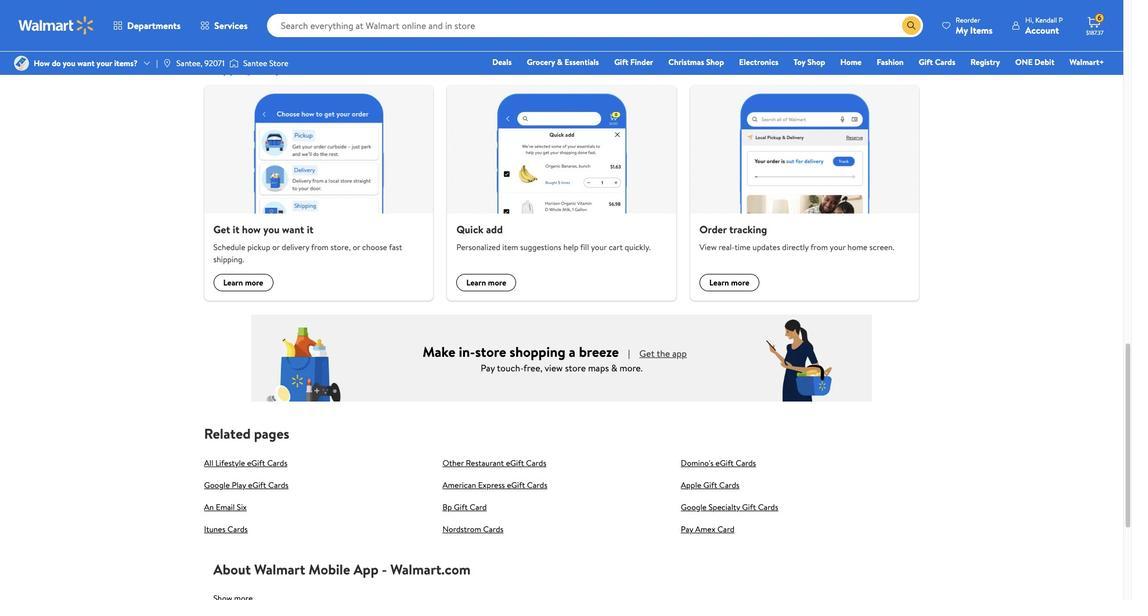 Task type: vqa. For each thing, say whether or not it's contained in the screenshot.
Search icon
yes



Task type: locate. For each thing, give the bounding box(es) containing it.
want inside get it how you want it schedule pickup or delivery from store, or choose fast shipping.
[[282, 222, 304, 237]]

want up 'delivery' at the top of page
[[282, 222, 304, 237]]

get started button up santee
[[218, 14, 277, 33]]

gift
[[614, 56, 629, 68], [919, 56, 933, 68], [704, 479, 717, 491], [454, 501, 468, 513], [742, 501, 756, 513]]

3 more from the left
[[731, 277, 750, 288]]

1 horizontal spatial you
[[263, 222, 280, 237]]

learn inside quick add list item
[[466, 277, 486, 288]]

cards left 'registry'
[[935, 56, 956, 68]]

0 horizontal spatial get started link
[[204, 0, 555, 47]]

it left how
[[233, 222, 240, 237]]

you right do at the top left of page
[[63, 57, 75, 69]]

3 learn from the left
[[710, 277, 729, 288]]

cards up the american express egift cards
[[526, 457, 547, 469]]

view
[[545, 362, 563, 374]]

2 get started link from the left
[[569, 0, 920, 47]]

more inside get it how you want it list item
[[245, 277, 263, 288]]

0 horizontal spatial it
[[233, 222, 240, 237]]

0 horizontal spatial store
[[475, 342, 506, 362]]

egift for google play egift cards
[[248, 479, 266, 491]]

1 horizontal spatial card
[[718, 524, 735, 535]]

1 learn from the left
[[223, 277, 243, 288]]

you
[[63, 57, 75, 69], [263, 222, 280, 237]]

0 horizontal spatial learn more
[[223, 277, 263, 288]]

registry link
[[966, 56, 1006, 69]]

1 horizontal spatial more
[[488, 277, 506, 288]]

services button
[[191, 12, 258, 39]]

0 horizontal spatial  image
[[163, 59, 172, 68]]

1 horizontal spatial pay
[[681, 524, 693, 535]]

learn more inside quick add list item
[[466, 277, 506, 288]]

more.
[[620, 362, 643, 374]]

other restaurant egift cards link
[[443, 457, 547, 469]]

1 horizontal spatial learn
[[466, 277, 486, 288]]

0 horizontal spatial |
[[156, 57, 158, 69]]

it up 'delivery' at the top of page
[[307, 222, 314, 237]]

shop right christmas
[[706, 56, 724, 68]]

0 horizontal spatial you
[[63, 57, 75, 69]]

card for bp gift card
[[470, 501, 487, 513]]

related
[[204, 424, 251, 443]]

quick add list item
[[440, 86, 683, 301]]

make
[[423, 342, 456, 362]]

3 learn more from the left
[[710, 277, 750, 288]]

1 horizontal spatial want
[[282, 222, 304, 237]]

google down apple
[[681, 501, 707, 513]]

1 horizontal spatial get started link
[[569, 0, 920, 47]]

more down time
[[731, 277, 750, 288]]

google play egift cards
[[204, 479, 289, 491]]

egift up google play egift cards
[[247, 457, 265, 469]]

registry
[[971, 56, 1000, 68]]

1 vertical spatial want
[[282, 222, 304, 237]]

or right pickup
[[272, 241, 280, 253]]

get it how you want it list item
[[197, 86, 440, 301]]

google for google specialty gift cards
[[681, 501, 707, 513]]

1 get started link from the left
[[204, 0, 555, 47]]

2 from from the left
[[811, 241, 828, 253]]

from
[[311, 241, 329, 253], [811, 241, 828, 253]]

0 horizontal spatial &
[[557, 56, 563, 68]]

your left home
[[830, 241, 846, 253]]

google specialty gift cards
[[681, 501, 779, 513]]

make in-store shopping a breeze. pay touch-free, view store maps and more. get the app. image
[[251, 314, 872, 402]]

1 or from the left
[[272, 241, 280, 253]]

your right fill
[[591, 241, 607, 253]]

cards inside gift cards link
[[935, 56, 956, 68]]

2 shop from the left
[[808, 56, 825, 68]]

0 horizontal spatial get started button
[[218, 14, 277, 33]]

learn more down personalized
[[466, 277, 506, 288]]

0 vertical spatial pay
[[481, 362, 495, 374]]

1 horizontal spatial it
[[307, 222, 314, 237]]

 image right 92071
[[229, 57, 239, 69]]

pay
[[481, 362, 495, 374], [681, 524, 693, 535]]

mobile
[[309, 560, 350, 579]]

shop for christmas shop
[[706, 56, 724, 68]]

get started up santee
[[227, 18, 268, 29]]

store left free,
[[475, 342, 506, 362]]

Walmart Site-Wide search field
[[267, 14, 923, 37]]

2 horizontal spatial more
[[731, 277, 750, 288]]

store,
[[331, 241, 351, 253]]

0 horizontal spatial from
[[311, 241, 329, 253]]

2 horizontal spatial your
[[830, 241, 846, 253]]

list
[[197, 86, 927, 301]]

get started button for pharmacy. schedule immunizations right from your phone. image
[[583, 14, 642, 33]]

learn more down the shipping.
[[223, 277, 263, 288]]

get started button
[[218, 14, 277, 33], [583, 14, 642, 33]]

delivery
[[282, 241, 309, 253]]

more inside order tracking list item
[[731, 277, 750, 288]]

0 horizontal spatial want
[[77, 57, 95, 69]]

walmart.com
[[390, 560, 471, 579]]

santee, 92071
[[176, 57, 225, 69]]

0 vertical spatial you
[[63, 57, 75, 69]]

one debit
[[1016, 56, 1055, 68]]

started up santee
[[242, 18, 268, 29]]

bp gift card link
[[443, 501, 487, 513]]

get started up gift finder link
[[592, 18, 633, 29]]

santee,
[[176, 57, 203, 69]]

1 horizontal spatial your
[[591, 241, 607, 253]]

learn for view
[[710, 277, 729, 288]]

get left the
[[640, 347, 655, 360]]

more inside quick add list item
[[488, 277, 506, 288]]

1 shop from the left
[[706, 56, 724, 68]]

2 get started button from the left
[[583, 14, 642, 33]]

1 get started from the left
[[227, 18, 268, 29]]

0 horizontal spatial started
[[242, 18, 268, 29]]

1 vertical spatial pay
[[681, 524, 693, 535]]

& right grocery
[[557, 56, 563, 68]]

get started button up gift finder link
[[583, 14, 642, 33]]

shop right toy
[[808, 56, 825, 68]]

6
[[1098, 13, 1102, 23]]

learn more for personalized
[[466, 277, 506, 288]]

pay left amex at the right bottom of the page
[[681, 524, 693, 535]]

0 horizontal spatial or
[[272, 241, 280, 253]]

| up more.
[[628, 347, 630, 360]]

get up schedule
[[213, 222, 230, 237]]

reorder
[[956, 15, 981, 25]]

item
[[502, 241, 518, 253]]

learn more for view
[[710, 277, 750, 288]]

from inside get it how you want it schedule pickup or delivery from store, or choose fast shipping.
[[311, 241, 329, 253]]

from left store,
[[311, 241, 329, 253]]

1 horizontal spatial  image
[[229, 57, 239, 69]]

1 vertical spatial card
[[718, 524, 735, 535]]

cards up apple gift cards
[[736, 457, 756, 469]]

egift for other restaurant egift cards
[[506, 457, 524, 469]]

&
[[557, 56, 563, 68], [611, 362, 618, 374]]

breeze
[[579, 342, 619, 362]]

add
[[486, 222, 503, 237]]

2 learn more from the left
[[466, 277, 506, 288]]

|
[[156, 57, 158, 69], [628, 347, 630, 360]]

started up gift finder link
[[607, 18, 633, 29]]

pay for pay amex card
[[681, 524, 693, 535]]

more for item
[[488, 277, 506, 288]]

1 started from the left
[[242, 18, 268, 29]]

walmart+ link
[[1065, 56, 1110, 69]]

other restaurant egift cards
[[443, 457, 547, 469]]

my
[[956, 24, 968, 36]]

more for you
[[245, 277, 263, 288]]

gift cards link
[[914, 56, 961, 69]]

| right items?
[[156, 57, 158, 69]]

all lifestyle egift cards
[[204, 457, 288, 469]]

gift finder link
[[609, 56, 659, 69]]

santee store
[[243, 57, 288, 69]]

learn more down real- at the right top
[[710, 277, 750, 288]]

2 more from the left
[[488, 277, 506, 288]]

 image left santee,
[[163, 59, 172, 68]]

1 get started button from the left
[[218, 14, 277, 33]]

1 more from the left
[[245, 277, 263, 288]]

home
[[848, 241, 868, 253]]

0 vertical spatial want
[[77, 57, 95, 69]]

cards right specialty
[[758, 501, 779, 513]]

1 horizontal spatial google
[[681, 501, 707, 513]]

0 vertical spatial |
[[156, 57, 158, 69]]

cards right nordstrom
[[483, 524, 504, 535]]

0 horizontal spatial get started
[[227, 18, 268, 29]]

egift up apple gift cards
[[716, 457, 734, 469]]

one
[[1016, 56, 1033, 68]]

1 from from the left
[[311, 241, 329, 253]]

deals link
[[487, 56, 517, 69]]

learn down real- at the right top
[[710, 277, 729, 288]]

& right maps in the bottom of the page
[[611, 362, 618, 374]]

card for pay amex card
[[718, 524, 735, 535]]

-
[[382, 560, 387, 579]]

0 vertical spatial card
[[470, 501, 487, 513]]

started for the shopping lists. add items from anywhere. get started. image
[[242, 18, 268, 29]]

electronics
[[739, 56, 779, 68]]

1 vertical spatial you
[[263, 222, 280, 237]]

hi, kendall p account
[[1026, 15, 1063, 36]]

gift right bp
[[454, 501, 468, 513]]

gift finder
[[614, 56, 653, 68]]

how do you want your items?
[[34, 57, 138, 69]]

0 vertical spatial google
[[204, 479, 230, 491]]

learn down personalized
[[466, 277, 486, 288]]

gift right specialty
[[742, 501, 756, 513]]

1 horizontal spatial from
[[811, 241, 828, 253]]

egift up the american express egift cards
[[506, 457, 524, 469]]

 image
[[14, 56, 29, 71]]

1 horizontal spatial get started
[[592, 18, 633, 29]]

grocery & essentials
[[527, 56, 599, 68]]

app
[[673, 347, 687, 360]]

started
[[242, 18, 268, 29], [607, 18, 633, 29]]

egift right express
[[507, 479, 525, 491]]

or right store,
[[353, 241, 360, 253]]

fashion link
[[872, 56, 909, 69]]

more down pickup
[[245, 277, 263, 288]]

your
[[97, 57, 112, 69], [591, 241, 607, 253], [830, 241, 846, 253]]

store right view
[[565, 362, 586, 374]]

more down item
[[488, 277, 506, 288]]

learn inside get it how you want it list item
[[223, 277, 243, 288]]

 image
[[229, 57, 239, 69], [163, 59, 172, 68]]

learn down the shipping.
[[223, 277, 243, 288]]

1 horizontal spatial started
[[607, 18, 633, 29]]

learn inside order tracking list item
[[710, 277, 729, 288]]

0 horizontal spatial shop
[[706, 56, 724, 68]]

1 vertical spatial |
[[628, 347, 630, 360]]

gift left finder
[[614, 56, 629, 68]]

2 learn from the left
[[466, 277, 486, 288]]

departments button
[[103, 12, 191, 39]]

nordstrom cards
[[443, 524, 504, 535]]

your left items?
[[97, 57, 112, 69]]

want right do at the top left of page
[[77, 57, 95, 69]]

cart
[[609, 241, 623, 253]]

pharmacy. schedule immunizations right from your phone. image
[[856, 0, 920, 47]]

all lifestyle egift cards link
[[204, 457, 288, 469]]

from right directly
[[811, 241, 828, 253]]

0 horizontal spatial pay
[[481, 362, 495, 374]]

pay touch-free, view store maps & more.
[[481, 362, 643, 374]]

2 horizontal spatial learn more
[[710, 277, 750, 288]]

related pages
[[204, 424, 289, 443]]

card right amex at the right bottom of the page
[[718, 524, 735, 535]]

toy
[[794, 56, 806, 68]]

card up nordstrom cards link on the bottom of page
[[470, 501, 487, 513]]

pay left the touch-
[[481, 362, 495, 374]]

itunes
[[204, 524, 226, 535]]

hi,
[[1026, 15, 1034, 25]]

learn more
[[223, 277, 263, 288], [466, 277, 506, 288], [710, 277, 750, 288]]

0 horizontal spatial google
[[204, 479, 230, 491]]

learn
[[223, 277, 243, 288], [466, 277, 486, 288], [710, 277, 729, 288]]

egift
[[247, 457, 265, 469], [506, 457, 524, 469], [716, 457, 734, 469], [248, 479, 266, 491], [507, 479, 525, 491]]

christmas shop
[[669, 56, 724, 68]]

egift right play
[[248, 479, 266, 491]]

google left play
[[204, 479, 230, 491]]

get
[[227, 18, 240, 29], [592, 18, 605, 29], [213, 222, 230, 237], [640, 347, 655, 360]]

1 horizontal spatial &
[[611, 362, 618, 374]]

you right how
[[263, 222, 280, 237]]

make in-store shopping a breeze
[[423, 342, 619, 362]]

finder
[[630, 56, 653, 68]]

1 horizontal spatial get started button
[[583, 14, 642, 33]]

get the app link
[[640, 347, 687, 361]]

1 horizontal spatial shop
[[808, 56, 825, 68]]

1 vertical spatial google
[[681, 501, 707, 513]]

0 horizontal spatial more
[[245, 277, 263, 288]]

0 horizontal spatial card
[[470, 501, 487, 513]]

learn more for how
[[223, 277, 263, 288]]

search icon image
[[907, 21, 916, 30]]

deals
[[492, 56, 512, 68]]

1 horizontal spatial learn more
[[466, 277, 506, 288]]

get started button for the shopping lists. add items from anywhere. get started. image
[[218, 14, 277, 33]]

0 horizontal spatial your
[[97, 57, 112, 69]]

2 horizontal spatial learn
[[710, 277, 729, 288]]

2 get started from the left
[[592, 18, 633, 29]]

0 horizontal spatial learn
[[223, 277, 243, 288]]

learn more inside get it how you want it list item
[[223, 277, 263, 288]]

1 horizontal spatial or
[[353, 241, 360, 253]]

all
[[204, 457, 213, 469]]

american
[[443, 479, 476, 491]]

learn more inside order tracking list item
[[710, 277, 750, 288]]

2 started from the left
[[607, 18, 633, 29]]

apple
[[681, 479, 702, 491]]

1 learn more from the left
[[223, 277, 263, 288]]

shop
[[706, 56, 724, 68], [808, 56, 825, 68]]

real-
[[719, 241, 735, 253]]



Task type: describe. For each thing, give the bounding box(es) containing it.
specialty
[[709, 501, 740, 513]]

quickly.
[[625, 241, 651, 253]]

2 it from the left
[[307, 222, 314, 237]]

walmart image
[[19, 16, 94, 35]]

2 or from the left
[[353, 241, 360, 253]]

gift right apple
[[704, 479, 717, 491]]

learn for how
[[223, 277, 243, 288]]

choose
[[362, 241, 387, 253]]

order tracking view real-time updates directly from your home screen.
[[700, 222, 895, 253]]

shipping.
[[213, 253, 244, 265]]

itunes cards
[[204, 524, 248, 535]]

simplified
[[258, 61, 308, 76]]

maps
[[588, 362, 609, 374]]

christmas shop link
[[663, 56, 729, 69]]

egift for american express egift cards
[[507, 479, 525, 491]]

fashion
[[877, 56, 904, 68]]

apple gift cards link
[[681, 479, 740, 491]]

email
[[216, 501, 235, 513]]

reorder my items
[[956, 15, 993, 36]]

walmart+
[[1070, 56, 1105, 68]]

bp gift card
[[443, 501, 487, 513]]

santee
[[243, 57, 267, 69]]

google play egift cards link
[[204, 479, 289, 491]]

updates
[[753, 241, 780, 253]]

essentials
[[565, 56, 599, 68]]

started for pharmacy. schedule immunizations right from your phone. image
[[607, 18, 633, 29]]

cards up google specialty gift cards link
[[719, 479, 740, 491]]

0 vertical spatial &
[[557, 56, 563, 68]]

you inside get it how you want it schedule pickup or delivery from store, or choose fast shipping.
[[263, 222, 280, 237]]

quick add personalized item suggestions help fill your cart quickly.
[[457, 222, 651, 253]]

1 horizontal spatial store
[[565, 362, 586, 374]]

free,
[[524, 362, 543, 374]]

 image for santee store
[[229, 57, 239, 69]]

Search search field
[[267, 14, 923, 37]]

toy shop
[[794, 56, 825, 68]]

play
[[232, 479, 246, 491]]

$187.37
[[1087, 28, 1104, 37]]

gift right fashion link
[[919, 56, 933, 68]]

kendall
[[1036, 15, 1057, 25]]

shopping,
[[204, 61, 255, 76]]

fast
[[389, 241, 402, 253]]

order
[[700, 222, 727, 237]]

departments
[[127, 19, 181, 32]]

services
[[214, 19, 248, 32]]

christmas
[[669, 56, 704, 68]]

fill
[[580, 241, 589, 253]]

screen.
[[870, 241, 895, 253]]

an email six
[[204, 501, 247, 513]]

egift for all lifestyle egift cards
[[247, 457, 265, 469]]

get inside get it how you want it schedule pickup or delivery from store, or choose fast shipping.
[[213, 222, 230, 237]]

cards down six
[[227, 524, 248, 535]]

apple gift cards
[[681, 479, 740, 491]]

your inside order tracking view real-time updates directly from your home screen.
[[830, 241, 846, 253]]

domino's egift cards link
[[681, 457, 756, 469]]

home
[[841, 56, 862, 68]]

one debit link
[[1010, 56, 1060, 69]]

learn for personalized
[[466, 277, 486, 288]]

pay for pay touch-free, view store maps & more.
[[481, 362, 495, 374]]

nordstrom
[[443, 524, 481, 535]]

lifestyle
[[215, 457, 245, 469]]

itunes cards link
[[204, 524, 248, 535]]

directly
[[782, 241, 809, 253]]

the
[[657, 347, 670, 360]]

express
[[478, 479, 505, 491]]

suggestions
[[520, 241, 562, 253]]

do
[[52, 57, 61, 69]]

debit
[[1035, 56, 1055, 68]]

schedule
[[213, 241, 245, 253]]

1 it from the left
[[233, 222, 240, 237]]

google for google play egift cards
[[204, 479, 230, 491]]

pickup
[[247, 241, 270, 253]]

get started for the shopping lists. add items from anywhere. get started. image
[[227, 18, 268, 29]]

amex
[[695, 524, 716, 535]]

account
[[1026, 24, 1059, 36]]

app
[[354, 560, 379, 579]]

time
[[735, 241, 751, 253]]

92071
[[204, 57, 225, 69]]

walmart
[[254, 560, 305, 579]]

list containing get it how you want it
[[197, 86, 927, 301]]

nordstrom cards link
[[443, 524, 504, 535]]

cards right express
[[527, 479, 548, 491]]

more for real-
[[731, 277, 750, 288]]

cards down "pages"
[[267, 457, 288, 469]]

about
[[213, 560, 251, 579]]

pages
[[254, 424, 289, 443]]

shopping
[[510, 342, 566, 362]]

grocery & essentials link
[[522, 56, 604, 69]]

 image for santee, 92071
[[163, 59, 172, 68]]

other
[[443, 457, 464, 469]]

1 vertical spatial &
[[611, 362, 618, 374]]

1 horizontal spatial |
[[628, 347, 630, 360]]

shopping lists. add items from anywhere. get started. image
[[491, 0, 555, 47]]

order tracking list item
[[683, 86, 927, 301]]

shop for toy shop
[[808, 56, 825, 68]]

get started for pharmacy. schedule immunizations right from your phone. image
[[592, 18, 633, 29]]

from inside order tracking view real-time updates directly from your home screen.
[[811, 241, 828, 253]]

in-
[[459, 342, 475, 362]]

touch-
[[497, 362, 524, 374]]

cards down all lifestyle egift cards link
[[268, 479, 289, 491]]

pay amex card
[[681, 524, 735, 535]]

your inside quick add personalized item suggestions help fill your cart quickly.
[[591, 241, 607, 253]]

6 $187.37
[[1087, 13, 1104, 37]]

an
[[204, 501, 214, 513]]

tracking
[[729, 222, 767, 237]]

get up essentials
[[592, 18, 605, 29]]

about walmart mobile app - walmart.com
[[213, 560, 471, 579]]

personalized
[[457, 241, 500, 253]]

restaurant
[[466, 457, 504, 469]]

get up 'shopping,'
[[227, 18, 240, 29]]

bp
[[443, 501, 452, 513]]

shopping, simplified
[[204, 61, 308, 76]]

p
[[1059, 15, 1063, 25]]

items
[[970, 24, 993, 36]]



